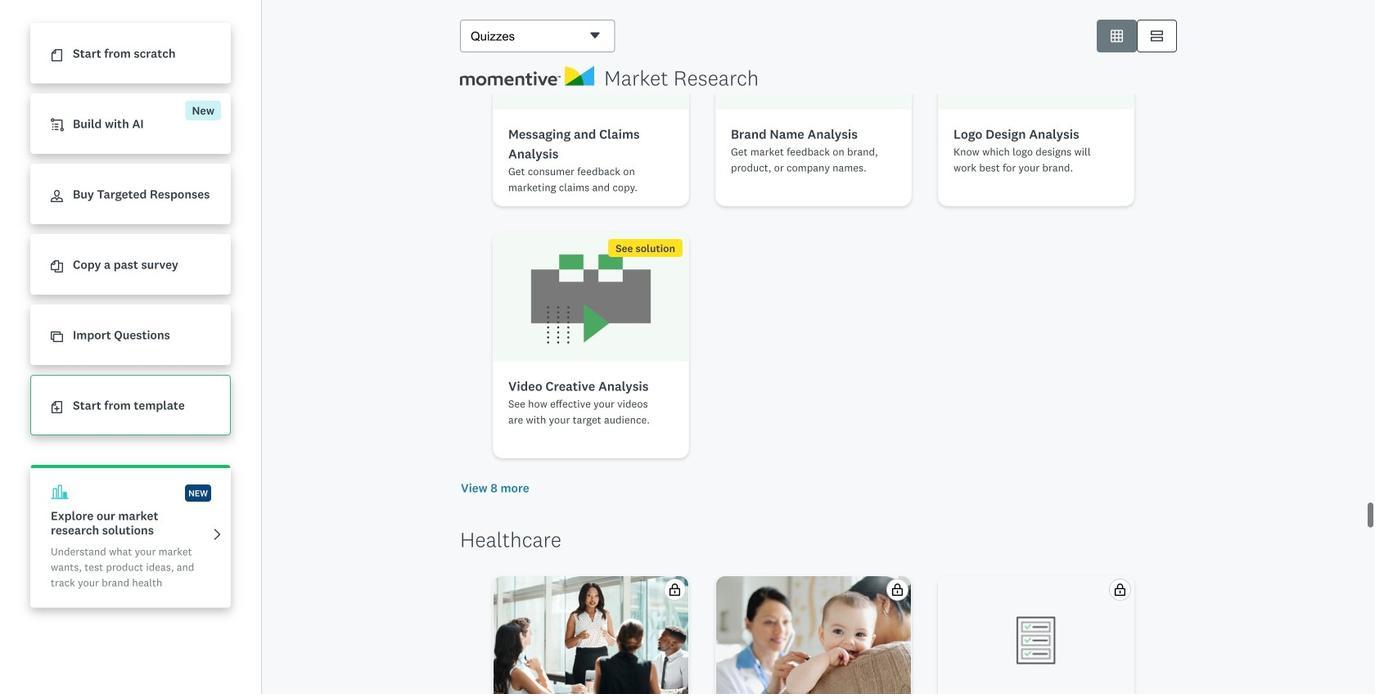 Task type: vqa. For each thing, say whether or not it's contained in the screenshot.
2nd Lock image from left
yes



Task type: describe. For each thing, give the bounding box(es) containing it.
ahrq surveys on patient safety culture (sops) community pharmacy survey image
[[1010, 614, 1063, 667]]

momentive image
[[460, 66, 604, 86]]

post-visit patient satisfaction template image
[[716, 576, 911, 694]]

brand name analysis image
[[716, 0, 911, 110]]

grid image
[[1111, 30, 1123, 42]]

messaging and claims analysis image
[[494, 0, 688, 110]]

document image
[[51, 49, 63, 62]]

textboxmultiple image
[[1151, 30, 1163, 42]]

user image
[[51, 190, 63, 202]]

coronavirus leadership check-in image
[[494, 576, 688, 694]]



Task type: locate. For each thing, give the bounding box(es) containing it.
1 horizontal spatial lock image
[[1114, 584, 1126, 596]]

clone image
[[51, 331, 63, 343]]

lock image
[[891, 584, 904, 596]]

chevronright image
[[211, 529, 223, 541]]

logo design analysis image
[[939, 0, 1134, 110]]

video creative analysis image
[[494, 233, 688, 362]]

documentplus image
[[51, 401, 63, 414]]

lock image
[[669, 584, 681, 596], [1114, 584, 1126, 596]]

lock image for coronavirus leadership check-in image
[[669, 584, 681, 596]]

0 horizontal spatial lock image
[[669, 584, 681, 596]]

2 lock image from the left
[[1114, 584, 1126, 596]]

documentclone image
[[51, 261, 63, 273]]

lock image for ahrq surveys on patient safety culture (sops) community pharmacy survey image
[[1114, 584, 1126, 596]]

1 lock image from the left
[[669, 584, 681, 596]]



